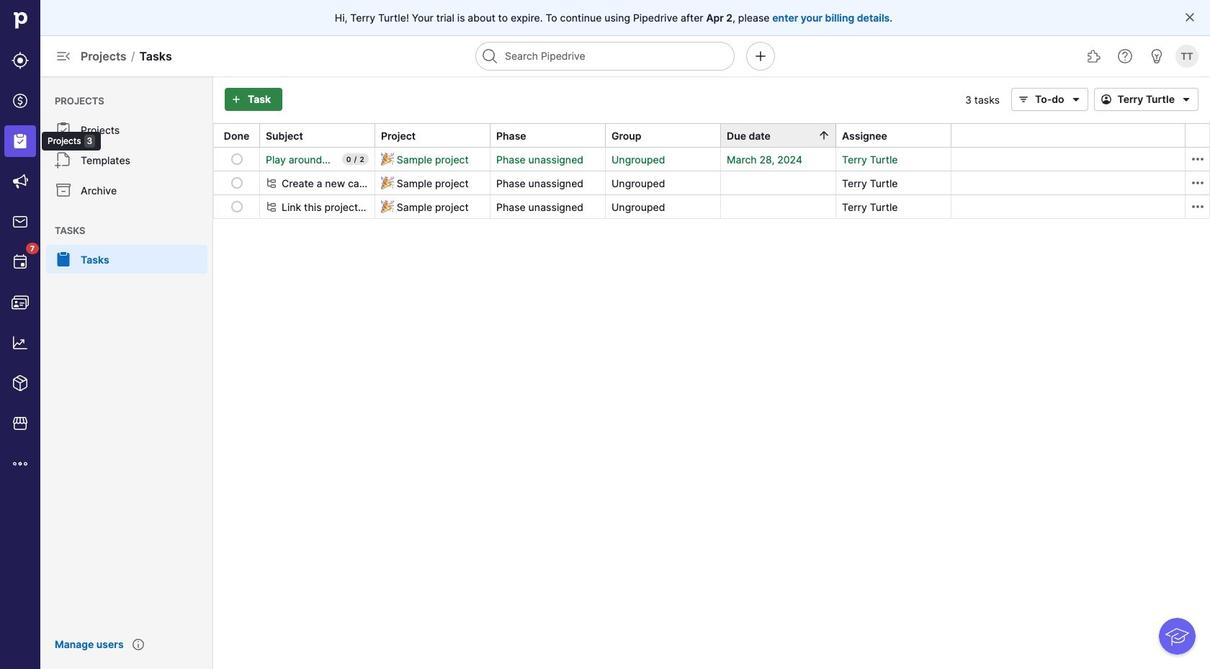 Task type: locate. For each thing, give the bounding box(es) containing it.
leads image
[[12, 52, 29, 69]]

3 row from the top
[[214, 195, 1210, 218]]

color primary image
[[1068, 91, 1085, 108], [1016, 94, 1033, 105], [231, 154, 243, 165], [231, 201, 243, 213]]

grid
[[213, 123, 1211, 219]]

0 vertical spatial color undefined image
[[55, 121, 72, 138]]

knowledge center bot, also known as kc bot is an onboarding assistant that allows you to see the list of onboarding items in one place for quick and easy reference. this improves your in-app experience. image
[[1160, 619, 1196, 655]]

color undefined image up contacts image
[[12, 254, 29, 271]]

1 row from the top
[[214, 148, 1210, 171]]

info image
[[132, 639, 144, 651]]

row
[[214, 148, 1210, 171], [214, 171, 1210, 195], [214, 195, 1210, 218]]

color primary image
[[1185, 12, 1196, 23], [1178, 91, 1196, 108], [1098, 94, 1115, 105], [819, 130, 830, 141], [231, 177, 243, 189]]

Search Pipedrive field
[[476, 42, 735, 71]]

insights image
[[12, 334, 29, 352]]

menu
[[0, 0, 101, 670], [40, 76, 213, 670]]

marketplace image
[[12, 415, 29, 432]]

menu item
[[0, 121, 40, 161], [40, 245, 213, 274]]

2 vertical spatial color undefined image
[[55, 251, 72, 268]]

0 vertical spatial color undefined image
[[55, 182, 72, 199]]

1 vertical spatial color undefined image
[[55, 151, 72, 169]]

sales inbox image
[[12, 213, 29, 231]]

color undefined image
[[55, 182, 72, 199], [12, 254, 29, 271]]

color secondary image
[[1190, 151, 1207, 168], [1190, 174, 1207, 192], [266, 177, 277, 189], [1190, 198, 1207, 215], [266, 201, 277, 213]]

sales assistant image
[[1149, 48, 1166, 65]]

projects image
[[12, 133, 29, 150]]

color undefined image right "campaigns" icon
[[55, 182, 72, 199]]

0 horizontal spatial color undefined image
[[12, 254, 29, 271]]

color undefined image
[[55, 121, 72, 138], [55, 151, 72, 169], [55, 251, 72, 268]]

products image
[[12, 375, 29, 392]]

home image
[[9, 9, 31, 31]]



Task type: describe. For each thing, give the bounding box(es) containing it.
menu toggle image
[[55, 48, 72, 65]]

color primary inverted image
[[228, 94, 245, 105]]

campaigns image
[[12, 173, 29, 190]]

quick add image
[[752, 48, 770, 65]]

1 vertical spatial color undefined image
[[12, 254, 29, 271]]

quick help image
[[1117, 48, 1134, 65]]

1 color undefined image from the top
[[55, 121, 72, 138]]

deals image
[[12, 92, 29, 110]]

1 horizontal spatial color undefined image
[[55, 182, 72, 199]]

2 row from the top
[[214, 171, 1210, 195]]

2 color undefined image from the top
[[55, 151, 72, 169]]

3 color undefined image from the top
[[55, 251, 72, 268]]

1 vertical spatial menu item
[[40, 245, 213, 274]]

contacts image
[[12, 294, 29, 311]]

0 vertical spatial menu item
[[0, 121, 40, 161]]

more image
[[12, 455, 29, 473]]



Task type: vqa. For each thing, say whether or not it's contained in the screenshot.
Projects image
yes



